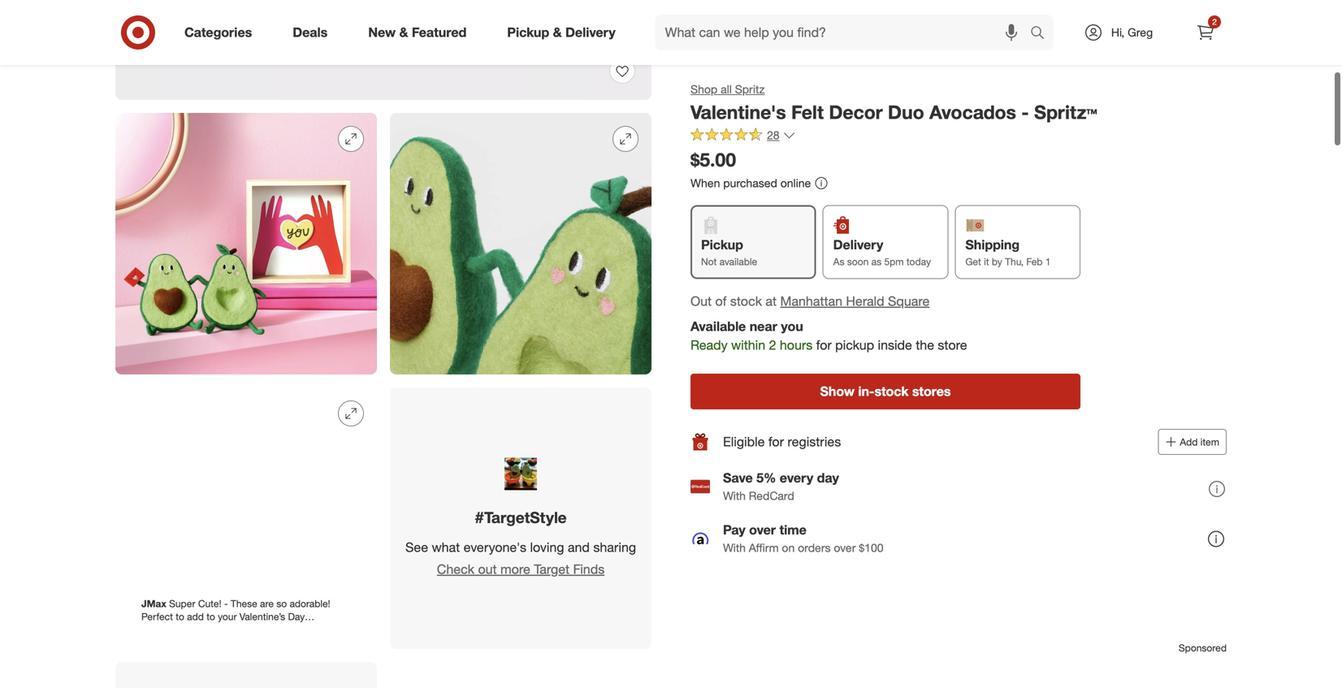 Task type: describe. For each thing, give the bounding box(es) containing it.
today
[[907, 256, 931, 268]]

and
[[568, 540, 590, 556]]

pickup
[[835, 337, 874, 353]]

hi, greg
[[1111, 25, 1153, 39]]

$5.00
[[691, 148, 736, 171]]

for inside "available near you ready within 2 hours for pickup inside the store"
[[816, 337, 832, 353]]

stock for of
[[730, 293, 762, 309]]

shop all spritz valentine's felt decor duo avocados - spritz™
[[691, 82, 1098, 124]]

pickup for not
[[701, 237, 743, 253]]

all
[[721, 82, 732, 96]]

1 vertical spatial for
[[769, 434, 784, 450]]

pickup not available
[[701, 237, 757, 268]]

check out more target finds link
[[405, 560, 636, 579]]

show in-stock stores
[[820, 384, 951, 399]]

What can we help you find? suggestions appear below search field
[[655, 15, 1034, 50]]

online
[[781, 176, 811, 190]]

of
[[715, 293, 727, 309]]

pay over time with affirm on orders over $100
[[723, 522, 884, 555]]

near
[[750, 318, 778, 334]]

soon
[[847, 256, 869, 268]]

pickup for &
[[507, 24, 549, 40]]

shipping
[[966, 237, 1020, 253]]

it
[[984, 256, 989, 268]]

target
[[534, 562, 570, 577]]

add item button
[[1158, 429, 1227, 455]]

2 link
[[1188, 15, 1224, 50]]

0 horizontal spatial over
[[749, 522, 776, 538]]

valentine&#39;s felt decor duo avocados - spritz&#8482;, 1 of 6 image
[[115, 0, 652, 100]]

not
[[701, 256, 717, 268]]

valentine&#39;s felt decor duo avocados - spritz&#8482;, 3 of 6 image
[[390, 113, 652, 375]]

check
[[437, 562, 475, 577]]

within
[[731, 337, 766, 353]]

add
[[187, 611, 204, 623]]

new & featured
[[368, 24, 467, 40]]

delivery inside pickup & delivery link
[[566, 24, 616, 40]]

28
[[767, 128, 780, 142]]

show
[[820, 384, 855, 399]]

photo from jmax, 4 of 6 image
[[115, 388, 377, 649]]

deals
[[293, 24, 328, 40]]

stock for in-
[[875, 384, 909, 399]]

& for pickup
[[553, 24, 562, 40]]

spritz
[[735, 82, 765, 96]]

ready
[[691, 337, 728, 353]]

every
[[780, 470, 814, 486]]

& for new
[[399, 24, 408, 40]]

item
[[1201, 436, 1220, 448]]

super
[[169, 598, 195, 610]]

duo
[[888, 101, 924, 124]]

shipping get it by thu, feb 1
[[966, 237, 1051, 268]]

registries
[[788, 434, 841, 450]]

loving
[[530, 540, 564, 556]]

search
[[1023, 26, 1062, 42]]

28 link
[[691, 127, 796, 146]]

orders
[[798, 541, 831, 555]]

these
[[231, 598, 257, 610]]

new
[[368, 24, 396, 40]]

delivery inside delivery as soon as 5pm today
[[833, 237, 883, 253]]

spritz™
[[1034, 101, 1098, 124]]

purchased
[[723, 176, 777, 190]]

featured
[[412, 24, 467, 40]]

pickup & delivery link
[[493, 15, 636, 50]]

everyone's
[[464, 540, 527, 556]]

1 horizontal spatial over
[[834, 541, 856, 555]]

0 vertical spatial 2
[[1213, 17, 1217, 27]]

#targetstyle preview 1 image
[[505, 458, 537, 490]]

super cute! - these are so adorable! perfect to add to your valentine's day decorations.
[[141, 598, 330, 636]]

#targetstyle
[[475, 508, 567, 527]]

as
[[833, 256, 845, 268]]

felt
[[791, 101, 824, 124]]

hi,
[[1111, 25, 1125, 39]]

5pm
[[884, 256, 904, 268]]

adorable!
[[290, 598, 330, 610]]

pay
[[723, 522, 746, 538]]



Task type: locate. For each thing, give the bounding box(es) containing it.
delivery as soon as 5pm today
[[833, 237, 931, 268]]

over
[[749, 522, 776, 538], [834, 541, 856, 555]]

0 horizontal spatial -
[[224, 598, 228, 610]]

shop
[[691, 82, 718, 96]]

pickup
[[507, 24, 549, 40], [701, 237, 743, 253]]

1 vertical spatial with
[[723, 541, 746, 555]]

stock left at
[[730, 293, 762, 309]]

1 horizontal spatial -
[[1022, 101, 1029, 124]]

manhattan
[[780, 293, 843, 309]]

sharing
[[593, 540, 636, 556]]

0 horizontal spatial 2
[[769, 337, 776, 353]]

search button
[[1023, 15, 1062, 54]]

&
[[399, 24, 408, 40], [553, 24, 562, 40]]

more
[[501, 562, 530, 577]]

valentine&#39;s felt decor duo avocados - spritz&#8482;, 2 of 6 image
[[115, 113, 377, 375]]

show in-stock stores button
[[691, 374, 1081, 410]]

get
[[966, 256, 981, 268]]

1 & from the left
[[399, 24, 408, 40]]

2 down the near
[[769, 337, 776, 353]]

1 horizontal spatial 2
[[1213, 17, 1217, 27]]

1 horizontal spatial &
[[553, 24, 562, 40]]

0 horizontal spatial pickup
[[507, 24, 549, 40]]

by
[[992, 256, 1003, 268]]

to down 'cute!'
[[207, 611, 215, 623]]

1 vertical spatial over
[[834, 541, 856, 555]]

- inside the shop all spritz valentine's felt decor duo avocados - spritz™
[[1022, 101, 1029, 124]]

square
[[888, 293, 930, 309]]

5%
[[757, 470, 776, 486]]

with inside save 5% every day with redcard
[[723, 489, 746, 503]]

1 horizontal spatial for
[[816, 337, 832, 353]]

redcard
[[749, 489, 794, 503]]

$100
[[859, 541, 884, 555]]

out
[[691, 293, 712, 309]]

new & featured link
[[354, 15, 487, 50]]

add item
[[1180, 436, 1220, 448]]

2 with from the top
[[723, 541, 746, 555]]

1 horizontal spatial stock
[[875, 384, 909, 399]]

you
[[781, 318, 803, 334]]

finds
[[573, 562, 605, 577]]

so
[[276, 598, 287, 610]]

0 vertical spatial stock
[[730, 293, 762, 309]]

2 inside "available near you ready within 2 hours for pickup inside the store"
[[769, 337, 776, 353]]

available
[[691, 318, 746, 334]]

1 horizontal spatial pickup
[[701, 237, 743, 253]]

2 & from the left
[[553, 24, 562, 40]]

for
[[816, 337, 832, 353], [769, 434, 784, 450]]

1 vertical spatial pickup
[[701, 237, 743, 253]]

pickup & delivery
[[507, 24, 616, 40]]

out of stock at manhattan herald square
[[691, 293, 930, 309]]

1 horizontal spatial to
[[207, 611, 215, 623]]

day
[[817, 470, 839, 486]]

1 with from the top
[[723, 489, 746, 503]]

categories link
[[171, 15, 272, 50]]

when purchased online
[[691, 176, 811, 190]]

your
[[218, 611, 237, 623]]

are
[[260, 598, 274, 610]]

0 horizontal spatial for
[[769, 434, 784, 450]]

avocados
[[930, 101, 1016, 124]]

perfect
[[141, 611, 173, 623]]

thu,
[[1005, 256, 1024, 268]]

0 horizontal spatial to
[[176, 611, 184, 623]]

1 to from the left
[[176, 611, 184, 623]]

delivery
[[566, 24, 616, 40], [833, 237, 883, 253]]

1 vertical spatial stock
[[875, 384, 909, 399]]

see
[[405, 540, 428, 556]]

with inside the pay over time with affirm on orders over $100
[[723, 541, 746, 555]]

2 right "greg"
[[1213, 17, 1217, 27]]

save 5% every day with redcard
[[723, 470, 839, 503]]

cute!
[[198, 598, 221, 610]]

over left $100
[[834, 541, 856, 555]]

to down the super
[[176, 611, 184, 623]]

deals link
[[279, 15, 348, 50]]

manhattan herald square button
[[780, 292, 930, 311]]

for right hours
[[816, 337, 832, 353]]

0 vertical spatial -
[[1022, 101, 1029, 124]]

1 vertical spatial delivery
[[833, 237, 883, 253]]

valentine's
[[240, 611, 285, 623]]

stock inside show in-stock stores 'button'
[[875, 384, 909, 399]]

categories
[[184, 24, 252, 40]]

pickup inside pickup not available
[[701, 237, 743, 253]]

- left spritz™
[[1022, 101, 1029, 124]]

hours
[[780, 337, 813, 353]]

store
[[938, 337, 967, 353]]

at
[[766, 293, 777, 309]]

what
[[432, 540, 460, 556]]

inside
[[878, 337, 912, 353]]

2 to from the left
[[207, 611, 215, 623]]

add
[[1180, 436, 1198, 448]]

as
[[872, 256, 882, 268]]

over up affirm
[[749, 522, 776, 538]]

0 vertical spatial delivery
[[566, 24, 616, 40]]

jmax
[[141, 598, 166, 610]]

- inside super cute! - these are so adorable! perfect to add to your valentine's day decorations.
[[224, 598, 228, 610]]

see what everyone's loving and sharing check out more target finds
[[405, 540, 636, 577]]

2
[[1213, 17, 1217, 27], [769, 337, 776, 353]]

day
[[288, 611, 305, 623]]

available near you ready within 2 hours for pickup inside the store
[[691, 318, 967, 353]]

decor
[[829, 101, 883, 124]]

with down pay
[[723, 541, 746, 555]]

in-
[[858, 384, 875, 399]]

1 horizontal spatial delivery
[[833, 237, 883, 253]]

0 vertical spatial over
[[749, 522, 776, 538]]

save
[[723, 470, 753, 486]]

eligible for registries
[[723, 434, 841, 450]]

decorations.
[[141, 624, 195, 636]]

out
[[478, 562, 497, 577]]

1 vertical spatial 2
[[769, 337, 776, 353]]

greg
[[1128, 25, 1153, 39]]

feb
[[1027, 256, 1043, 268]]

with down the save
[[723, 489, 746, 503]]

0 horizontal spatial delivery
[[566, 24, 616, 40]]

available
[[720, 256, 757, 268]]

1 vertical spatial -
[[224, 598, 228, 610]]

affirm
[[749, 541, 779, 555]]

when
[[691, 176, 720, 190]]

0 horizontal spatial stock
[[730, 293, 762, 309]]

the
[[916, 337, 934, 353]]

1
[[1046, 256, 1051, 268]]

0 vertical spatial pickup
[[507, 24, 549, 40]]

- up your at the left bottom of page
[[224, 598, 228, 610]]

0 vertical spatial with
[[723, 489, 746, 503]]

0 horizontal spatial &
[[399, 24, 408, 40]]

for right the eligible
[[769, 434, 784, 450]]

time
[[780, 522, 807, 538]]

eligible
[[723, 434, 765, 450]]

valentine's
[[691, 101, 786, 124]]

stock left the stores
[[875, 384, 909, 399]]

0 vertical spatial for
[[816, 337, 832, 353]]



Task type: vqa. For each thing, say whether or not it's contained in the screenshot.
target: expect more. pay less. image
no



